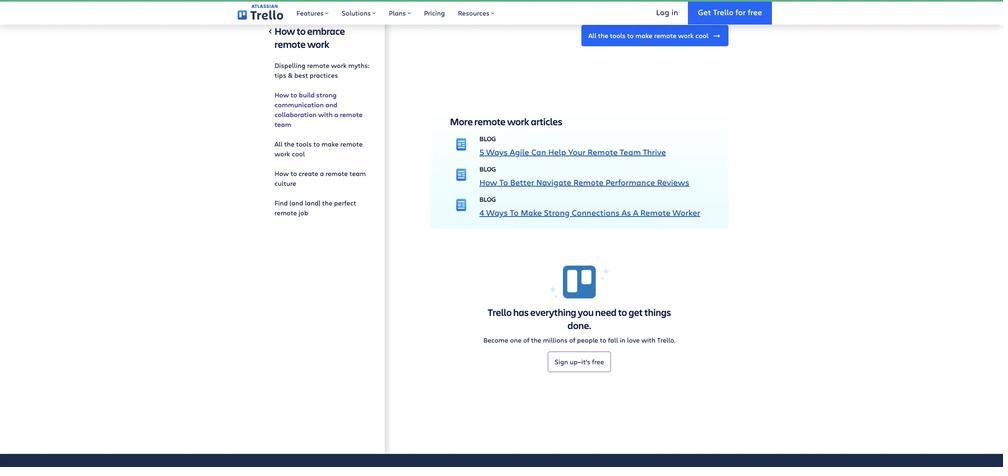 Task type: describe. For each thing, give the bounding box(es) containing it.
remote inside blog 5 ways agile can help your remote team thrive
[[588, 147, 618, 158]]

(and
[[289, 199, 303, 208]]

remote inside how to create a remote team culture
[[326, 169, 348, 178]]

team inside how to create a remote team culture
[[350, 169, 366, 178]]

how for how to create a remote team culture
[[275, 169, 289, 178]]

blog for how
[[480, 165, 496, 174]]

embrace
[[307, 25, 345, 38]]

job
[[299, 209, 308, 217]]

ways for 4
[[487, 208, 508, 219]]

5
[[480, 147, 484, 158]]

and
[[325, 101, 338, 110]]

0 horizontal spatial free
[[592, 358, 604, 366]]

pricing
[[424, 9, 445, 17]]

4
[[480, 208, 484, 219]]

remote inside blog 4 ways to make strong connections as a remote worker
[[641, 208, 671, 219]]

work inside how to embrace remote work
[[307, 38, 330, 51]]

blog how to better navigate remote performance reviews
[[480, 165, 690, 188]]

get trello for free
[[698, 7, 762, 17]]

more
[[450, 115, 473, 128]]

for
[[736, 7, 746, 17]]

culture
[[275, 179, 296, 188]]

log
[[656, 7, 670, 17]]

2 of from the left
[[569, 336, 576, 345]]

find (and land) the perfect remote job
[[275, 199, 356, 217]]

how for how to embrace remote work
[[275, 25, 295, 38]]

atlassian trello image
[[238, 5, 283, 20]]

done.
[[568, 319, 591, 333]]

agile
[[510, 147, 529, 158]]

trello inside the "trello has everything you need to get things done. become one of the millions of people to fall in love with trello."
[[488, 306, 512, 319]]

worker
[[673, 208, 700, 219]]

sign up—it's free link
[[548, 352, 611, 373]]

resources
[[458, 9, 490, 17]]

features button
[[290, 0, 335, 25]]

1 horizontal spatial all
[[589, 31, 597, 40]]

0 vertical spatial all the tools to make remote work cool link
[[582, 25, 729, 46]]

remote inside the "how to build strong communication and collaboration with a remote team"
[[340, 110, 363, 119]]

millions
[[543, 336, 568, 345]]

plans
[[389, 9, 406, 17]]

get
[[698, 7, 711, 17]]

has
[[513, 306, 529, 319]]

as
[[622, 208, 631, 219]]

need
[[595, 306, 617, 319]]

perfect
[[334, 199, 356, 208]]

resources button
[[452, 0, 501, 25]]

0 horizontal spatial make
[[322, 140, 339, 149]]

how for how to build strong communication and collaboration with a remote team
[[275, 91, 289, 100]]

connections
[[572, 208, 620, 219]]

best
[[294, 71, 308, 80]]

more remote work articles
[[450, 115, 562, 128]]

sign
[[555, 358, 568, 366]]

myths:
[[348, 61, 369, 70]]

help
[[548, 147, 566, 158]]

can
[[531, 147, 546, 158]]

strong
[[544, 208, 570, 219]]

solutions
[[342, 9, 371, 17]]

get
[[629, 306, 643, 319]]

get trello for free link
[[688, 0, 772, 25]]

0 vertical spatial tools
[[610, 31, 626, 40]]

trello logo image
[[549, 265, 610, 300]]

everything
[[530, 306, 576, 319]]

create
[[299, 169, 318, 178]]

how to create a remote team culture link
[[275, 166, 372, 192]]

0 horizontal spatial all the tools to make remote work cool
[[275, 140, 363, 158]]

1 vertical spatial tools
[[296, 140, 312, 149]]

dispelling remote work myths: tips & best practices
[[275, 61, 369, 80]]

&
[[288, 71, 293, 80]]

1 horizontal spatial all the tools to make remote work cool
[[589, 31, 709, 40]]

become
[[484, 336, 509, 345]]

page progress progress bar
[[0, 0, 1003, 2]]

remote inside dispelling remote work myths: tips & best practices
[[307, 61, 330, 70]]

log in link
[[647, 0, 688, 25]]

find
[[275, 199, 288, 208]]

how to embrace remote work link
[[275, 25, 372, 54]]

how inside 'blog how to better navigate remote performance reviews'
[[480, 177, 497, 188]]

work down log in link
[[678, 31, 694, 40]]

love
[[627, 336, 640, 345]]

your
[[568, 147, 586, 158]]

up—it's
[[570, 358, 591, 366]]

to inside how to create a remote team culture
[[291, 169, 297, 178]]

things
[[645, 306, 671, 319]]



Task type: vqa. For each thing, say whether or not it's contained in the screenshot.
Add another list
no



Task type: locate. For each thing, give the bounding box(es) containing it.
blog up 5 on the left top
[[480, 135, 496, 143]]

all the tools to make remote work cool up the create
[[275, 140, 363, 158]]

1 blog from the top
[[480, 135, 496, 143]]

build
[[299, 91, 315, 100]]

trello has everything you need to get things done. become one of the millions of people to fall in love with trello.
[[484, 306, 676, 345]]

0 horizontal spatial trello
[[488, 306, 512, 319]]

1 horizontal spatial cool
[[696, 31, 709, 40]]

1 vertical spatial cool
[[292, 150, 305, 158]]

3 blog from the top
[[480, 195, 496, 204]]

navigate
[[536, 177, 572, 188]]

a inside the "how to build strong communication and collaboration with a remote team"
[[334, 110, 338, 119]]

all the tools to make remote work cool link down log
[[582, 25, 729, 46]]

1 vertical spatial remote
[[574, 177, 604, 188]]

ways
[[486, 147, 508, 158], [487, 208, 508, 219]]

to inside 'blog how to better navigate remote performance reviews'
[[500, 177, 508, 188]]

trello.
[[657, 336, 676, 345]]

1 horizontal spatial make
[[636, 31, 653, 40]]

articles
[[531, 115, 562, 128]]

how to build strong communication and collaboration with a remote team link
[[275, 87, 372, 133]]

remote
[[654, 31, 677, 40], [275, 38, 306, 51], [307, 61, 330, 70], [340, 110, 363, 119], [475, 115, 506, 128], [340, 140, 363, 149], [326, 169, 348, 178], [275, 209, 297, 217]]

0 horizontal spatial a
[[320, 169, 324, 178]]

with inside the "trello has everything you need to get things done. become one of the millions of people to fall in love with trello."
[[642, 336, 656, 345]]

0 horizontal spatial tools
[[296, 140, 312, 149]]

all the tools to make remote work cool link
[[582, 25, 729, 46], [275, 136, 372, 162]]

remote right a
[[641, 208, 671, 219]]

remote
[[588, 147, 618, 158], [574, 177, 604, 188], [641, 208, 671, 219]]

ways inside blog 5 ways agile can help your remote team thrive
[[486, 147, 508, 158]]

people
[[577, 336, 598, 345]]

trello
[[713, 7, 734, 17], [488, 306, 512, 319]]

dispelling remote work myths: tips & best practices link
[[275, 58, 372, 84]]

in right log
[[672, 7, 678, 17]]

make down how to build strong communication and collaboration with a remote team link
[[322, 140, 339, 149]]

to inside blog 4 ways to make strong connections as a remote worker
[[510, 208, 519, 219]]

make
[[521, 208, 542, 219]]

free
[[748, 7, 762, 17], [592, 358, 604, 366]]

work up dispelling remote work myths: tips & best practices
[[307, 38, 330, 51]]

1 vertical spatial ways
[[487, 208, 508, 219]]

ways right 5 on the left top
[[486, 147, 508, 158]]

all the tools to make remote work cool
[[589, 31, 709, 40], [275, 140, 363, 158]]

0 horizontal spatial with
[[318, 110, 333, 119]]

communication
[[275, 101, 324, 110]]

1 vertical spatial a
[[320, 169, 324, 178]]

the inside find (and land) the perfect remote job
[[322, 199, 333, 208]]

how inside the "how to build strong communication and collaboration with a remote team"
[[275, 91, 289, 100]]

blog for 4
[[480, 195, 496, 204]]

1 vertical spatial all the tools to make remote work cool
[[275, 140, 363, 158]]

in inside the "trello has everything you need to get things done. become one of the millions of people to fall in love with trello."
[[620, 336, 626, 345]]

how up 4 at the top left
[[480, 177, 497, 188]]

how to create a remote team culture
[[275, 169, 366, 188]]

1 horizontal spatial trello
[[713, 7, 734, 17]]

remote inside find (and land) the perfect remote job
[[275, 209, 297, 217]]

1 vertical spatial blog
[[480, 165, 496, 174]]

0 horizontal spatial team
[[275, 120, 291, 129]]

blog up 4 at the top left
[[480, 195, 496, 204]]

to left better
[[500, 177, 508, 188]]

a down and
[[334, 110, 338, 119]]

1 horizontal spatial of
[[569, 336, 576, 345]]

1 horizontal spatial with
[[642, 336, 656, 345]]

blog inside 'blog how to better navigate remote performance reviews'
[[480, 165, 496, 174]]

1 of from the left
[[523, 336, 530, 345]]

one
[[510, 336, 522, 345]]

blog 4 ways to make strong connections as a remote worker
[[480, 195, 700, 219]]

0 vertical spatial all the tools to make remote work cool
[[589, 31, 709, 40]]

performance
[[606, 177, 655, 188]]

how inside how to create a remote team culture
[[275, 169, 289, 178]]

trello left has
[[488, 306, 512, 319]]

collaboration
[[275, 110, 317, 119]]

a inside how to create a remote team culture
[[320, 169, 324, 178]]

better
[[510, 177, 534, 188]]

0 vertical spatial make
[[636, 31, 653, 40]]

0 horizontal spatial cool
[[292, 150, 305, 158]]

how to embrace remote work
[[275, 25, 345, 51]]

the
[[598, 31, 608, 40], [284, 140, 295, 149], [322, 199, 333, 208], [531, 336, 541, 345]]

solutions button
[[335, 0, 382, 25]]

to left 'make'
[[510, 208, 519, 219]]

tips
[[275, 71, 286, 80]]

remote inside 'blog how to better navigate remote performance reviews'
[[574, 177, 604, 188]]

of right one
[[523, 336, 530, 345]]

0 horizontal spatial in
[[620, 336, 626, 345]]

ways for 5
[[486, 147, 508, 158]]

tools
[[610, 31, 626, 40], [296, 140, 312, 149]]

how up culture
[[275, 169, 289, 178]]

a
[[633, 208, 639, 219]]

blog 5 ways agile can help your remote team thrive
[[480, 135, 666, 158]]

to inside the "how to build strong communication and collaboration with a remote team"
[[291, 91, 297, 100]]

all
[[589, 31, 597, 40], [275, 140, 283, 149]]

0 horizontal spatial to
[[500, 177, 508, 188]]

pricing link
[[418, 0, 452, 25]]

blog for 5
[[480, 135, 496, 143]]

with down and
[[318, 110, 333, 119]]

work up culture
[[275, 150, 290, 158]]

1 vertical spatial trello
[[488, 306, 512, 319]]

0 vertical spatial blog
[[480, 135, 496, 143]]

sign up—it's free
[[555, 358, 604, 366]]

1 vertical spatial in
[[620, 336, 626, 345]]

4 ways to make strong connections as a remote worker link
[[480, 208, 700, 219]]

0 vertical spatial all
[[589, 31, 597, 40]]

1 vertical spatial all the tools to make remote work cool link
[[275, 136, 372, 162]]

0 horizontal spatial of
[[523, 336, 530, 345]]

ways inside blog 4 ways to make strong connections as a remote worker
[[487, 208, 508, 219]]

free right up—it's
[[592, 358, 604, 366]]

how down tips at the left of the page
[[275, 91, 289, 100]]

how to build strong communication and collaboration with a remote team
[[275, 91, 363, 129]]

dispelling
[[275, 61, 306, 70]]

the inside the "trello has everything you need to get things done. become one of the millions of people to fall in love with trello."
[[531, 336, 541, 345]]

0 vertical spatial to
[[500, 177, 508, 188]]

cool
[[696, 31, 709, 40], [292, 150, 305, 158]]

1 vertical spatial to
[[510, 208, 519, 219]]

ways right 4 at the top left
[[487, 208, 508, 219]]

with right love
[[642, 336, 656, 345]]

1 vertical spatial make
[[322, 140, 339, 149]]

free right for
[[748, 7, 762, 17]]

how inside how to embrace remote work
[[275, 25, 295, 38]]

0 horizontal spatial all
[[275, 140, 283, 149]]

log in
[[656, 7, 678, 17]]

1 vertical spatial free
[[592, 358, 604, 366]]

land)
[[305, 199, 321, 208]]

fall
[[608, 336, 618, 345]]

5 ways agile can help your remote team thrive link
[[480, 147, 666, 158]]

team up perfect
[[350, 169, 366, 178]]

0 vertical spatial team
[[275, 120, 291, 129]]

in inside log in link
[[672, 7, 678, 17]]

blog down 5 on the left top
[[480, 165, 496, 174]]

0 vertical spatial free
[[748, 7, 762, 17]]

1 horizontal spatial tools
[[610, 31, 626, 40]]

cool up the create
[[292, 150, 305, 158]]

team down collaboration on the top
[[275, 120, 291, 129]]

of left people
[[569, 336, 576, 345]]

reviews
[[657, 177, 690, 188]]

1 horizontal spatial a
[[334, 110, 338, 119]]

remote up blog 4 ways to make strong connections as a remote worker on the top
[[574, 177, 604, 188]]

all the tools to make remote work cool link up the create
[[275, 136, 372, 162]]

0 vertical spatial ways
[[486, 147, 508, 158]]

work inside dispelling remote work myths: tips & best practices
[[331, 61, 347, 70]]

1 horizontal spatial to
[[510, 208, 519, 219]]

1 horizontal spatial free
[[748, 7, 762, 17]]

1 horizontal spatial team
[[350, 169, 366, 178]]

to
[[297, 25, 306, 38], [627, 31, 634, 40], [291, 91, 297, 100], [314, 140, 320, 149], [291, 169, 297, 178], [618, 306, 627, 319], [600, 336, 607, 345]]

all the tools to make remote work cool down log
[[589, 31, 709, 40]]

find (and land) the perfect remote job link
[[275, 195, 372, 221]]

in
[[672, 7, 678, 17], [620, 336, 626, 345]]

1 vertical spatial all
[[275, 140, 283, 149]]

2 blog from the top
[[480, 165, 496, 174]]

how
[[275, 25, 295, 38], [275, 91, 289, 100], [275, 169, 289, 178], [480, 177, 497, 188]]

with inside the "how to build strong communication and collaboration with a remote team"
[[318, 110, 333, 119]]

to inside how to embrace remote work
[[297, 25, 306, 38]]

blog
[[480, 135, 496, 143], [480, 165, 496, 174], [480, 195, 496, 204]]

work left articles at the top right
[[507, 115, 529, 128]]

cool down 'get'
[[696, 31, 709, 40]]

all inside all the tools to make remote work cool
[[275, 140, 283, 149]]

1 horizontal spatial all the tools to make remote work cool link
[[582, 25, 729, 46]]

0 vertical spatial a
[[334, 110, 338, 119]]

how down atlassian trello image
[[275, 25, 295, 38]]

team
[[620, 147, 641, 158]]

plans button
[[382, 0, 418, 25]]

2 vertical spatial remote
[[641, 208, 671, 219]]

make down log in link
[[636, 31, 653, 40]]

1 vertical spatial with
[[642, 336, 656, 345]]

remote inside how to embrace remote work
[[275, 38, 306, 51]]

0 vertical spatial with
[[318, 110, 333, 119]]

to
[[500, 177, 508, 188], [510, 208, 519, 219]]

0 horizontal spatial all the tools to make remote work cool link
[[275, 136, 372, 162]]

how to better navigate remote performance reviews link
[[480, 177, 690, 188]]

blog inside blog 4 ways to make strong connections as a remote worker
[[480, 195, 496, 204]]

work up practices
[[331, 61, 347, 70]]

1 vertical spatial team
[[350, 169, 366, 178]]

trello left for
[[713, 7, 734, 17]]

0 vertical spatial trello
[[713, 7, 734, 17]]

practices
[[310, 71, 338, 80]]

remote right your
[[588, 147, 618, 158]]

you
[[578, 306, 594, 319]]

0 vertical spatial in
[[672, 7, 678, 17]]

0 vertical spatial cool
[[696, 31, 709, 40]]

strong
[[316, 91, 337, 100]]

blog inside blog 5 ways agile can help your remote team thrive
[[480, 135, 496, 143]]

a right the create
[[320, 169, 324, 178]]

1 horizontal spatial in
[[672, 7, 678, 17]]

work
[[678, 31, 694, 40], [307, 38, 330, 51], [331, 61, 347, 70], [507, 115, 529, 128], [275, 150, 290, 158]]

make
[[636, 31, 653, 40], [322, 140, 339, 149]]

0 vertical spatial remote
[[588, 147, 618, 158]]

features
[[297, 9, 324, 17]]

2 vertical spatial blog
[[480, 195, 496, 204]]

of
[[523, 336, 530, 345], [569, 336, 576, 345]]

in right fall
[[620, 336, 626, 345]]

thrive
[[643, 147, 666, 158]]

team inside the "how to build strong communication and collaboration with a remote team"
[[275, 120, 291, 129]]



